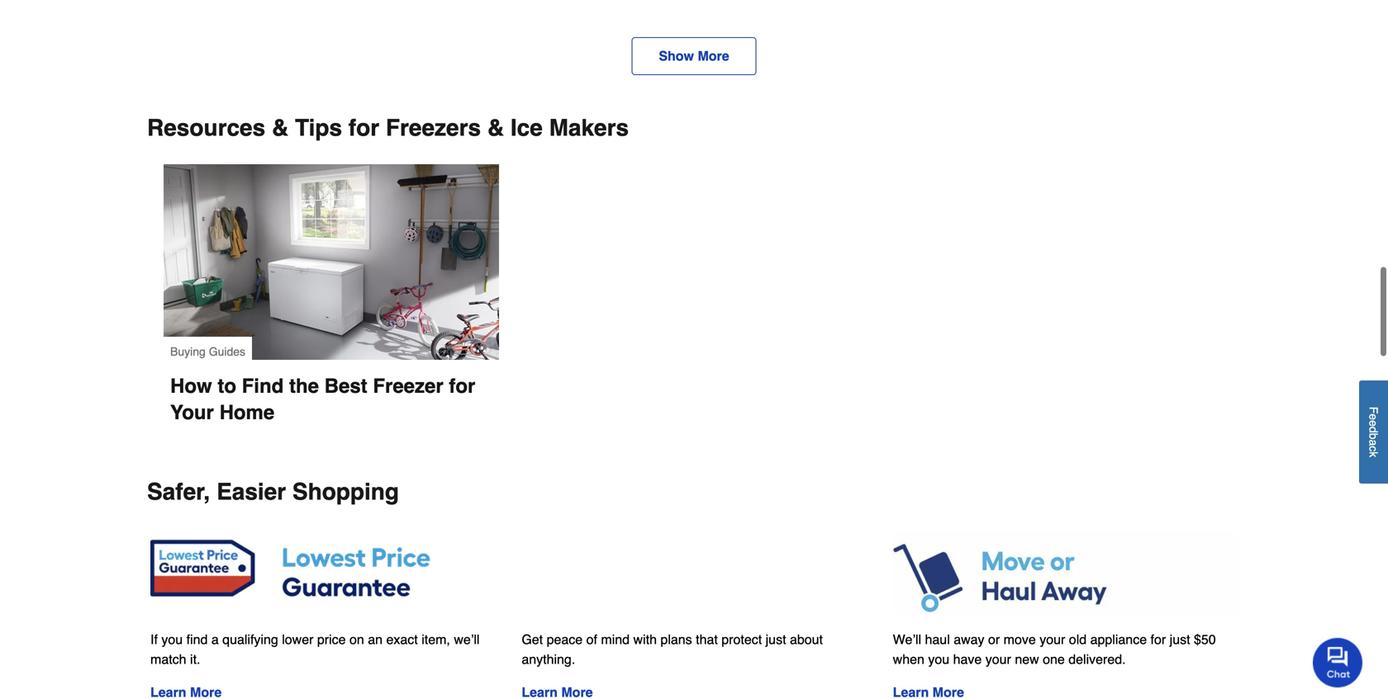 Task type: locate. For each thing, give the bounding box(es) containing it.
a up k
[[1367, 440, 1380, 447]]

to
[[218, 375, 236, 398]]

0 horizontal spatial you
[[161, 633, 183, 648]]

best
[[324, 375, 367, 398]]

find
[[242, 375, 284, 398]]

get
[[522, 633, 543, 648]]

your down or
[[986, 653, 1011, 668]]

we'll haul away or move your old appliance for just $50 when you have your new one delivered.
[[893, 633, 1216, 668]]

0 vertical spatial your
[[1040, 633, 1065, 648]]

0 horizontal spatial your
[[986, 653, 1011, 668]]

just left about
[[766, 633, 786, 648]]

match
[[150, 653, 186, 668]]

0 horizontal spatial &
[[272, 115, 289, 141]]

0 horizontal spatial for
[[349, 115, 379, 141]]

home
[[219, 401, 275, 424]]

your
[[1040, 633, 1065, 648], [986, 653, 1011, 668]]

1 & from the left
[[272, 115, 289, 141]]

& left tips on the top left of page
[[272, 115, 289, 141]]

0 vertical spatial for
[[349, 115, 379, 141]]

for right appliance
[[1151, 633, 1166, 648]]

& left ice
[[487, 115, 504, 141]]

2 horizontal spatial for
[[1151, 633, 1166, 648]]

1 horizontal spatial your
[[1040, 633, 1065, 648]]

$50
[[1194, 633, 1216, 648]]

show more button
[[632, 37, 757, 75]]

1 vertical spatial for
[[449, 375, 475, 398]]

just inside we'll haul away or move your old appliance for just $50 when you have your new one delivered.
[[1170, 633, 1190, 648]]

1 horizontal spatial &
[[487, 115, 504, 141]]

e up the d
[[1367, 414, 1380, 421]]

lower
[[282, 633, 314, 648]]

you right if
[[161, 633, 183, 648]]

away
[[954, 633, 985, 648]]

how
[[170, 375, 212, 398]]

1 horizontal spatial for
[[449, 375, 475, 398]]

move
[[1004, 633, 1036, 648]]

1 horizontal spatial just
[[1170, 633, 1190, 648]]

a
[[1367, 440, 1380, 447], [211, 633, 219, 648]]

price
[[317, 633, 346, 648]]

with
[[633, 633, 657, 648]]

have
[[953, 653, 982, 668]]

0 vertical spatial a
[[1367, 440, 1380, 447]]

2 vertical spatial for
[[1151, 633, 1166, 648]]

freezers
[[386, 115, 481, 141]]

just left $50
[[1170, 633, 1190, 648]]

ice
[[511, 115, 543, 141]]

for inside we'll haul away or move your old appliance for just $50 when you have your new one delivered.
[[1151, 633, 1166, 648]]

an
[[368, 633, 383, 648]]

0 vertical spatial you
[[161, 633, 183, 648]]

1 vertical spatial your
[[986, 653, 1011, 668]]

2 just from the left
[[1170, 633, 1190, 648]]

0 horizontal spatial a
[[211, 633, 219, 648]]

1 vertical spatial you
[[928, 653, 950, 668]]

1 horizontal spatial a
[[1367, 440, 1380, 447]]

you inside we'll haul away or move your old appliance for just $50 when you have your new one delivered.
[[928, 653, 950, 668]]

safer,
[[147, 479, 210, 506]]

for inside how to find the best freezer for your home
[[449, 375, 475, 398]]

your up one
[[1040, 633, 1065, 648]]

&
[[272, 115, 289, 141], [487, 115, 504, 141]]

e
[[1367, 414, 1380, 421], [1367, 421, 1380, 427]]

just
[[766, 633, 786, 648], [1170, 633, 1190, 648]]

freezer
[[373, 375, 444, 398]]

qualifying
[[222, 633, 278, 648]]

2 e from the top
[[1367, 421, 1380, 427]]

we'll
[[893, 633, 921, 648]]

your
[[170, 401, 214, 424]]

1 just from the left
[[766, 633, 786, 648]]

for
[[349, 115, 379, 141], [449, 375, 475, 398], [1151, 633, 1166, 648]]

if you find a qualifying lower price on an exact item, we'll match it.
[[150, 633, 480, 668]]

for right freezer
[[449, 375, 475, 398]]

when
[[893, 653, 925, 668]]

delivered.
[[1069, 653, 1126, 668]]

show more
[[659, 48, 729, 64]]

item,
[[422, 633, 450, 648]]

you
[[161, 633, 183, 648], [928, 653, 950, 668]]

protection plans. image
[[522, 532, 867, 700]]

1 vertical spatial a
[[211, 633, 219, 648]]

a right find
[[211, 633, 219, 648]]

haul
[[925, 633, 950, 648]]

e up b
[[1367, 421, 1380, 427]]

anything.
[[522, 653, 575, 668]]

for right tips on the top left of page
[[349, 115, 379, 141]]

resources
[[147, 115, 265, 141]]

1 horizontal spatial you
[[928, 653, 950, 668]]

you down haul
[[928, 653, 950, 668]]

0 horizontal spatial just
[[766, 633, 786, 648]]

easier
[[217, 479, 286, 506]]



Task type: describe. For each thing, give the bounding box(es) containing it.
d
[[1367, 427, 1380, 434]]

we'll
[[454, 633, 480, 648]]

one
[[1043, 653, 1065, 668]]

resources & tips for freezers & ice makers
[[147, 115, 629, 141]]

more
[[698, 48, 729, 64]]

makers
[[549, 115, 629, 141]]

shopping
[[292, 479, 399, 506]]

peace
[[547, 633, 583, 648]]

exact
[[386, 633, 418, 648]]

show
[[659, 48, 694, 64]]

just inside get peace of mind with plans that protect just about anything.
[[766, 633, 786, 648]]

a inside button
[[1367, 440, 1380, 447]]

c
[[1367, 447, 1380, 452]]

chat invite button image
[[1313, 638, 1363, 688]]

if
[[150, 633, 158, 648]]

the
[[289, 375, 319, 398]]

you inside if you find a qualifying lower price on an exact item, we'll match it.
[[161, 633, 183, 648]]

of
[[586, 633, 597, 648]]

about
[[790, 633, 823, 648]]

k
[[1367, 452, 1380, 458]]

b
[[1367, 434, 1380, 440]]

on
[[350, 633, 364, 648]]

f
[[1367, 407, 1380, 414]]

how to find the best freezer for your home
[[170, 375, 481, 424]]

find
[[186, 633, 208, 648]]

f e e d b a c k button
[[1359, 381, 1388, 484]]

a inside if you find a qualifying lower price on an exact item, we'll match it.
[[211, 633, 219, 648]]

lowest price guarantee. image
[[150, 532, 495, 614]]

safer, easier shopping
[[147, 479, 399, 506]]

old
[[1069, 633, 1087, 648]]

tips
[[295, 115, 342, 141]]

f e e d b a c k
[[1367, 407, 1380, 458]]

2 & from the left
[[487, 115, 504, 141]]

protect
[[722, 633, 762, 648]]

appliance
[[1090, 633, 1147, 648]]

buying
[[170, 345, 206, 359]]

or
[[988, 633, 1000, 648]]

new
[[1015, 653, 1039, 668]]

move or haul away. image
[[893, 532, 1238, 614]]

1 e from the top
[[1367, 414, 1380, 421]]

plans
[[661, 633, 692, 648]]

it.
[[190, 653, 200, 668]]

that
[[696, 633, 718, 648]]

guides
[[209, 345, 245, 359]]

get peace of mind with plans that protect just about anything.
[[522, 633, 823, 668]]

a garage with toys, garden tools and a white chest freezer. image
[[164, 164, 499, 360]]

mind
[[601, 633, 630, 648]]

buying guides
[[170, 345, 245, 359]]



Task type: vqa. For each thing, say whether or not it's contained in the screenshot.
OF
yes



